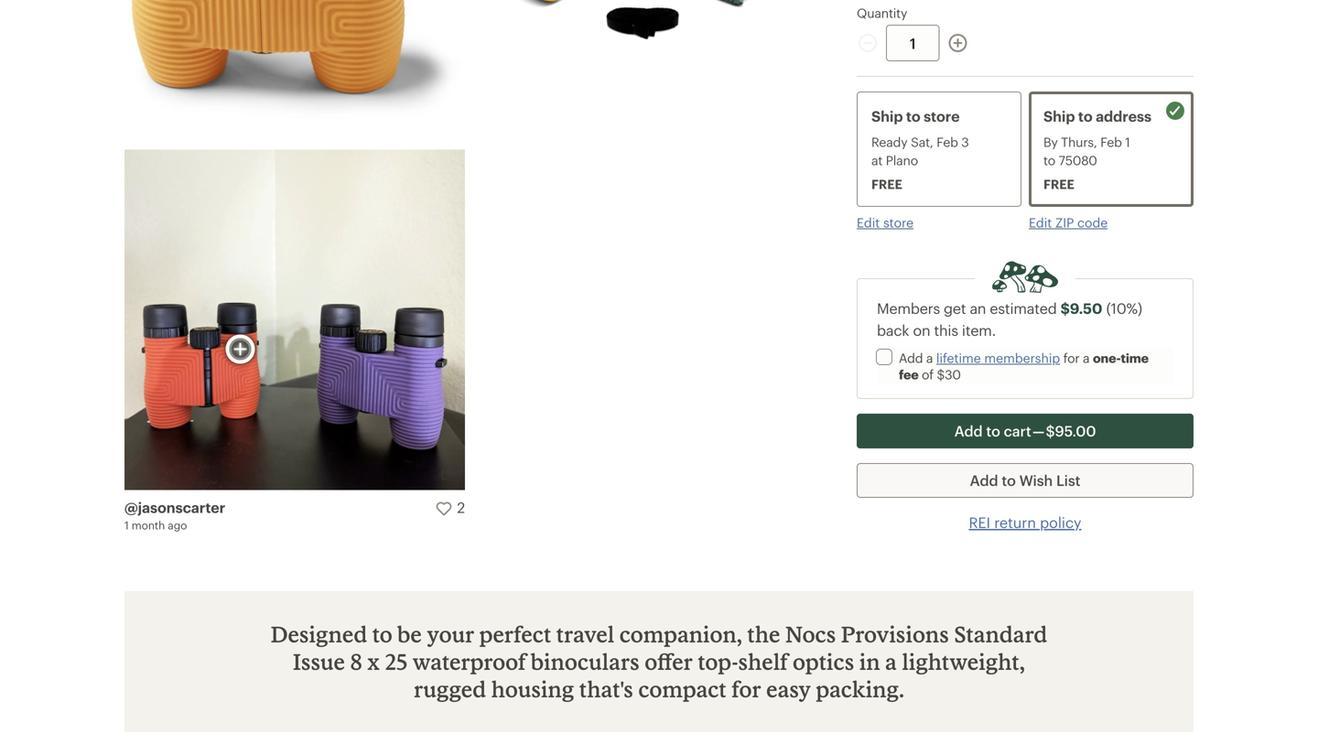 Task type: locate. For each thing, give the bounding box(es) containing it.
1 vertical spatial for
[[732, 676, 762, 703]]

of
[[922, 367, 934, 382]]

provisions
[[842, 622, 950, 648]]

by thurs, feb 1 to 75080 free
[[1044, 135, 1131, 191]]

a up "of"
[[927, 351, 934, 366]]

free down at
[[872, 177, 903, 191]]

feb inside the by thurs, feb 1 to 75080 free
[[1101, 135, 1123, 149]]

add up rei
[[970, 472, 999, 489]]

feb inside ready sat, feb 3 at plano free
[[937, 135, 959, 149]]

estimated
[[990, 300, 1057, 317]]

to
[[907, 108, 921, 125], [1079, 108, 1093, 125], [1044, 153, 1056, 168], [987, 423, 1001, 440], [1002, 472, 1016, 489], [372, 622, 393, 648]]

0 vertical spatial for
[[1064, 351, 1080, 366]]

1 left month
[[125, 519, 129, 532]]

add up fee
[[899, 351, 924, 366]]

the
[[748, 622, 781, 648]]

free down 75080
[[1044, 177, 1075, 191]]

for
[[1064, 351, 1080, 366], [732, 676, 762, 703]]

1 horizontal spatial a
[[927, 351, 934, 366]]

your
[[427, 622, 475, 648]]

1 vertical spatial store
[[884, 215, 914, 230]]

be
[[398, 622, 422, 648]]

perfect
[[480, 622, 552, 648]]

increment quantity image
[[947, 32, 969, 54]]

add to wish list button
[[857, 464, 1194, 498]]

1 vertical spatial 1
[[125, 519, 129, 532]]

rei
[[969, 514, 991, 531]]

0 vertical spatial inherit color_13 5 3 image
[[1165, 100, 1187, 122]]

in
[[860, 649, 881, 675]]

code
[[1078, 215, 1108, 230]]

to left be
[[372, 622, 393, 648]]

add to wish list
[[970, 472, 1081, 489]]

0 vertical spatial 1
[[1126, 135, 1131, 149]]

1 vertical spatial add
[[955, 423, 983, 440]]

1 horizontal spatial free
[[1044, 177, 1075, 191]]

2 edit from the left
[[1029, 215, 1053, 230]]

waterproof
[[413, 649, 526, 675]]

zip
[[1056, 215, 1075, 230]]

1 ship from the left
[[872, 108, 904, 125]]

add
[[899, 351, 924, 366], [955, 423, 983, 440], [970, 472, 999, 489]]

companion,
[[620, 622, 743, 648]]

2 free from the left
[[1044, 177, 1075, 191]]

feb left the '3'
[[937, 135, 959, 149]]

edit zip code
[[1029, 215, 1108, 230]]

ready
[[872, 135, 908, 149]]

1 horizontal spatial store
[[924, 108, 960, 125]]

ship up by
[[1044, 108, 1076, 125]]

add to cart—$95.00
[[955, 423, 1097, 440]]

store up sat,
[[924, 108, 960, 125]]

compact
[[639, 676, 727, 703]]

add inside popup button
[[955, 423, 983, 440]]

feb
[[937, 135, 959, 149], [1101, 135, 1123, 149]]

to inside button
[[1002, 472, 1016, 489]]

add to cart—$95.00 button
[[857, 414, 1194, 449]]

to inside designed to be your perfect travel companion, the nocs provisions standard issue 8 x 25 waterproof binoculars offer top-shelf optics in a lightweight, rugged housing that's compact for easy packing.
[[372, 622, 393, 648]]

this
[[935, 322, 959, 339]]

edit
[[857, 215, 880, 230], [1029, 215, 1053, 230]]

of $30
[[919, 367, 961, 382]]

for down shelf
[[732, 676, 762, 703]]

None number field
[[887, 25, 940, 61]]

inherit color_13 5 3 image
[[1165, 100, 1187, 122], [229, 338, 251, 360]]

a right the in
[[886, 649, 897, 675]]

to up sat,
[[907, 108, 921, 125]]

to left wish
[[1002, 472, 1016, 489]]

edit zip code button
[[1029, 214, 1108, 231]]

0 horizontal spatial for
[[732, 676, 762, 703]]

top-
[[698, 649, 739, 675]]

1 horizontal spatial edit
[[1029, 215, 1053, 230]]

store inside button
[[884, 215, 914, 230]]

$9.50
[[1061, 300, 1103, 317]]

0 vertical spatial store
[[924, 108, 960, 125]]

feb down address
[[1101, 135, 1123, 149]]

add down $30
[[955, 423, 983, 440]]

25
[[385, 649, 408, 675]]

1 feb from the left
[[937, 135, 959, 149]]

1 free from the left
[[872, 177, 903, 191]]

0 vertical spatial add
[[899, 351, 924, 366]]

edit for edit store
[[857, 215, 880, 230]]

@jasonscarter
[[125, 499, 225, 516]]

store
[[924, 108, 960, 125], [884, 215, 914, 230]]

0 horizontal spatial feb
[[937, 135, 959, 149]]

easy
[[767, 676, 811, 703]]

to inside popup button
[[987, 423, 1001, 440]]

0 horizontal spatial 1
[[125, 519, 129, 532]]

edit down at
[[857, 215, 880, 230]]

2 horizontal spatial a
[[1084, 351, 1090, 366]]

store down plano
[[884, 215, 914, 230]]

add for add to wish list
[[970, 472, 999, 489]]

quantity
[[857, 6, 908, 20]]

free
[[872, 177, 903, 191], [1044, 177, 1075, 191]]

rei return policy
[[969, 514, 1082, 531]]

that's
[[580, 676, 634, 703]]

edit left zip
[[1029, 215, 1053, 230]]

1 down address
[[1126, 135, 1131, 149]]

inherit color_13 5 3 image inside view larger image element
[[229, 338, 251, 360]]

to left cart—$95.00
[[987, 423, 1001, 440]]

1 inside view larger image element
[[125, 519, 129, 532]]

a left 'one-'
[[1084, 351, 1090, 366]]

a inside designed to be your perfect travel companion, the nocs provisions standard issue 8 x 25 waterproof binoculars offer top-shelf optics in a lightweight, rugged housing that's compact for easy packing.
[[886, 649, 897, 675]]

1 inside the by thurs, feb 1 to 75080 free
[[1126, 135, 1131, 149]]

at
[[872, 153, 883, 168]]

fee
[[899, 367, 919, 382]]

8
[[350, 649, 362, 675]]

add inside button
[[970, 472, 999, 489]]

2 feb from the left
[[1101, 135, 1123, 149]]

3
[[962, 135, 970, 149]]

2 vertical spatial add
[[970, 472, 999, 489]]

ship up ready
[[872, 108, 904, 125]]

1
[[1126, 135, 1131, 149], [125, 519, 129, 532]]

for left 'one-'
[[1064, 351, 1080, 366]]

1 horizontal spatial inherit color_13 5 3 image
[[1165, 100, 1187, 122]]

free inside the by thurs, feb 1 to 75080 free
[[1044, 177, 1075, 191]]

2 ship from the left
[[1044, 108, 1076, 125]]

add for add a lifetime membership for a
[[899, 351, 924, 366]]

1 edit from the left
[[857, 215, 880, 230]]

housing
[[491, 676, 575, 703]]

sat,
[[911, 135, 934, 149]]

0 horizontal spatial a
[[886, 649, 897, 675]]

0 horizontal spatial edit
[[857, 215, 880, 230]]

1 horizontal spatial 1
[[1126, 135, 1131, 149]]

back
[[877, 322, 910, 339]]

0 horizontal spatial free
[[872, 177, 903, 191]]

1 horizontal spatial feb
[[1101, 135, 1123, 149]]

1 horizontal spatial ship
[[1044, 108, 1076, 125]]

travel
[[557, 622, 615, 648]]

a
[[927, 351, 934, 366], [1084, 351, 1090, 366], [886, 649, 897, 675]]

edit store
[[857, 215, 914, 230]]

rugged
[[414, 676, 486, 703]]

lifetime membership button
[[937, 350, 1061, 366]]

0 horizontal spatial inherit color_13 5 3 image
[[229, 338, 251, 360]]

to down by
[[1044, 153, 1056, 168]]

one-time fee
[[899, 351, 1149, 382]]

to for ship to store
[[907, 108, 921, 125]]

1 vertical spatial inherit color_13 5 3 image
[[229, 338, 251, 360]]

0 horizontal spatial store
[[884, 215, 914, 230]]

nocs
[[786, 622, 837, 648]]

to for add to wish list
[[1002, 472, 1016, 489]]

edit for edit zip code
[[1029, 215, 1053, 230]]

ship to address
[[1044, 108, 1152, 125]]

free inside ready sat, feb 3 at plano free
[[872, 177, 903, 191]]

0 horizontal spatial ship
[[872, 108, 904, 125]]

to for designed to be your perfect travel companion, the nocs provisions standard issue 8 x 25 waterproof binoculars offer top-shelf optics in a lightweight, rugged housing that's compact for easy packing.
[[372, 622, 393, 648]]

to up thurs,
[[1079, 108, 1093, 125]]

add a lifetime membership for a
[[899, 351, 1094, 366]]

standard
[[955, 622, 1048, 648]]

ship
[[872, 108, 904, 125], [1044, 108, 1076, 125]]



Task type: vqa. For each thing, say whether or not it's contained in the screenshot.
Quantity
yes



Task type: describe. For each thing, give the bounding box(es) containing it.
x
[[367, 649, 380, 675]]

return
[[995, 514, 1037, 531]]

membership
[[985, 351, 1061, 366]]

feb for sat,
[[937, 135, 959, 149]]

list
[[1057, 472, 1081, 489]]

ago
[[168, 519, 187, 532]]

members get an estimated $9.50 (10%) back on this item.
[[877, 300, 1143, 339]]

get
[[944, 300, 967, 317]]

free for plano
[[872, 177, 903, 191]]

add for add to cart—$95.00
[[955, 423, 983, 440]]

members
[[877, 300, 941, 317]]

on
[[914, 322, 931, 339]]

75080
[[1059, 153, 1098, 168]]

item.
[[963, 322, 997, 339]]

one-
[[1094, 351, 1122, 366]]

$30
[[937, 367, 961, 382]]

free for 75080
[[1044, 177, 1075, 191]]

1 horizontal spatial for
[[1064, 351, 1080, 366]]

ship for ship to address
[[1044, 108, 1076, 125]]

time
[[1122, 351, 1149, 366]]

shelf
[[739, 649, 788, 675]]

decrement quantity image
[[857, 32, 879, 54]]

to for add to cart—$95.00
[[987, 423, 1001, 440]]

an
[[970, 300, 987, 317]]

plano
[[886, 153, 919, 168]]

for inside designed to be your perfect travel companion, the nocs provisions standard issue 8 x 25 waterproof binoculars offer top-shelf optics in a lightweight, rugged housing that's compact for easy packing.
[[732, 676, 762, 703]]

ready sat, feb 3 at plano free
[[872, 135, 970, 191]]

designed
[[271, 622, 367, 648]]

month
[[132, 519, 165, 532]]

ship to store
[[872, 108, 960, 125]]

offer
[[645, 649, 693, 675]]

policy
[[1041, 514, 1082, 531]]

2
[[454, 499, 465, 516]]

wish
[[1020, 472, 1053, 489]]

1 month ago
[[125, 519, 187, 532]]

designed to be your perfect travel companion, the nocs provisions standard issue 8 x 25 waterproof binoculars offer top-shelf optics in a lightweight, rugged housing that's compact for easy packing.
[[271, 622, 1048, 703]]

binoculars
[[531, 649, 640, 675]]

feb for thurs,
[[1101, 135, 1123, 149]]

address
[[1096, 108, 1152, 125]]

lifetime
[[937, 351, 982, 366]]

lightweight,
[[902, 649, 1026, 675]]

edit store button
[[857, 214, 914, 231]]

to inside the by thurs, feb 1 to 75080 free
[[1044, 153, 1056, 168]]

rei return policy button
[[969, 513, 1082, 533]]

view larger image element
[[125, 150, 465, 533]]

ship for ship to store
[[872, 108, 904, 125]]

packing.
[[816, 676, 905, 703]]

thurs,
[[1062, 135, 1098, 149]]

by
[[1044, 135, 1059, 149]]

to for ship to address
[[1079, 108, 1093, 125]]

optics
[[793, 649, 855, 675]]

(10%)
[[1107, 300, 1143, 317]]

cart—$95.00
[[1004, 423, 1097, 440]]

issue
[[293, 649, 345, 675]]



